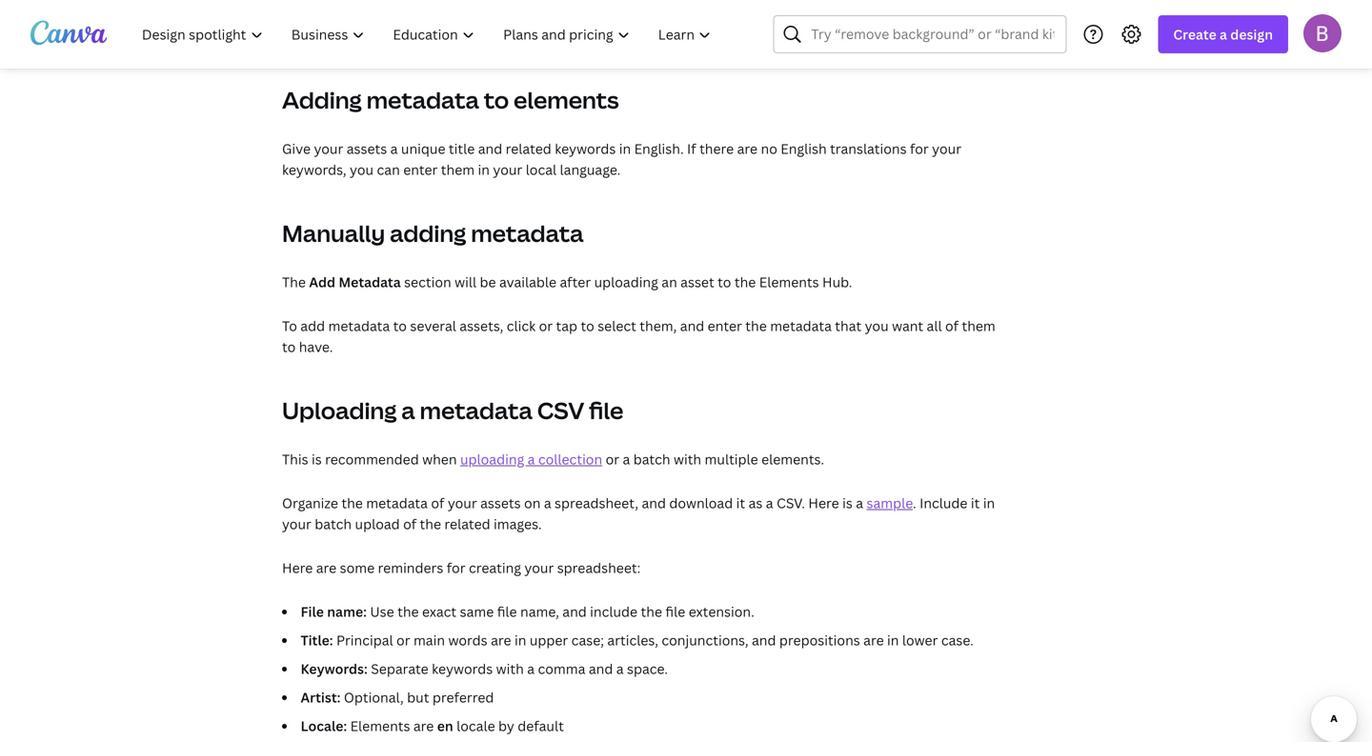 Task type: vqa. For each thing, say whether or not it's contained in the screenshot.


Task type: locate. For each thing, give the bounding box(es) containing it.
1 horizontal spatial or
[[539, 317, 553, 335]]

file name: use the exact same file name, and include the file extension.
[[301, 603, 755, 621]]

select
[[598, 317, 637, 335]]

keywords up language.
[[555, 140, 616, 158]]

1 vertical spatial elements
[[350, 717, 410, 735]]

download
[[670, 494, 733, 512]]

or left main
[[397, 632, 410, 650]]

2 horizontal spatial or
[[606, 450, 620, 469]]

0 vertical spatial batch
[[634, 450, 671, 469]]

when
[[422, 450, 457, 469]]

0 vertical spatial of
[[946, 317, 959, 335]]

1 horizontal spatial elements
[[760, 273, 819, 291]]

uploading a metadata csv file
[[282, 395, 624, 426]]

0 horizontal spatial with
[[496, 660, 524, 678]]

to
[[282, 317, 297, 335]]

the add metadata section will be available after uploading an asset to the elements hub.
[[282, 273, 853, 291]]

upload
[[355, 515, 400, 533]]

1 horizontal spatial it
[[971, 494, 980, 512]]

of inside to add metadata to several assets, click or tap to select them, and enter the metadata that you want all of them to have.
[[946, 317, 959, 335]]

to right tap
[[581, 317, 595, 335]]

1 vertical spatial or
[[606, 450, 620, 469]]

metadata for to add metadata to several assets, click or tap to select them, and enter the metadata that you want all of them to have.
[[328, 317, 390, 335]]

a up can
[[391, 140, 398, 158]]

an
[[662, 273, 678, 291]]

1 vertical spatial them
[[962, 317, 996, 335]]

with left comma at the left bottom of page
[[496, 660, 524, 678]]

1 horizontal spatial is
[[843, 494, 853, 512]]

uploading
[[594, 273, 659, 291], [460, 450, 525, 469]]

your
[[314, 140, 343, 158], [932, 140, 962, 158], [493, 161, 523, 179], [448, 494, 477, 512], [282, 515, 312, 533], [525, 559, 554, 577]]

conjunctions,
[[662, 632, 749, 650]]

extension.
[[689, 603, 755, 621]]

your down organize
[[282, 515, 312, 533]]

for
[[910, 140, 929, 158], [447, 559, 466, 577]]

and right them,
[[680, 317, 705, 335]]

0 horizontal spatial for
[[447, 559, 466, 577]]

the
[[735, 273, 756, 291], [746, 317, 767, 335], [342, 494, 363, 512], [420, 515, 441, 533], [398, 603, 419, 621], [641, 603, 663, 621]]

2 vertical spatial or
[[397, 632, 410, 650]]

this is recommended when uploading a collection or a batch with multiple elements.
[[282, 450, 825, 469]]

in inside . include it in your batch upload of the related images.
[[984, 494, 995, 512]]

1 horizontal spatial here
[[809, 494, 840, 512]]

assets up can
[[347, 140, 387, 158]]

for inside give your assets a unique title and related keywords in english. if there are no english translations for your keywords, you can enter them in your local language.
[[910, 140, 929, 158]]

2 horizontal spatial of
[[946, 317, 959, 335]]

for right translations
[[910, 140, 929, 158]]

1 vertical spatial keywords
[[432, 660, 493, 678]]

elements down optional,
[[350, 717, 410, 735]]

uploading right when
[[460, 450, 525, 469]]

are left no
[[737, 140, 758, 158]]

words
[[448, 632, 488, 650]]

or right collection
[[606, 450, 620, 469]]

1 vertical spatial related
[[445, 515, 491, 533]]

file right csv
[[589, 395, 624, 426]]

in
[[619, 140, 631, 158], [478, 161, 490, 179], [984, 494, 995, 512], [515, 632, 527, 650], [888, 632, 899, 650]]

for left creating at bottom
[[447, 559, 466, 577]]

1 horizontal spatial of
[[431, 494, 445, 512]]

0 vertical spatial you
[[350, 161, 374, 179]]

to
[[484, 84, 509, 115], [718, 273, 732, 291], [393, 317, 407, 335], [581, 317, 595, 335], [282, 338, 296, 356]]

enter down the asset
[[708, 317, 742, 335]]

metadata left that on the right of page
[[770, 317, 832, 335]]

of right all
[[946, 317, 959, 335]]

your up keywords,
[[314, 140, 343, 158]]

0 horizontal spatial or
[[397, 632, 410, 650]]

enter inside to add metadata to several assets, click or tap to select them, and enter the metadata that you want all of them to have.
[[708, 317, 742, 335]]

you inside to add metadata to several assets, click or tap to select them, and enter the metadata that you want all of them to have.
[[865, 317, 889, 335]]

are
[[737, 140, 758, 158], [316, 559, 337, 577], [491, 632, 511, 650], [864, 632, 884, 650], [414, 717, 434, 735]]

1 vertical spatial assets
[[481, 494, 521, 512]]

0 horizontal spatial of
[[403, 515, 417, 533]]

elements.
[[762, 450, 825, 469]]

or left tap
[[539, 317, 553, 335]]

the left that on the right of page
[[746, 317, 767, 335]]

are left en
[[414, 717, 434, 735]]

your left local
[[493, 161, 523, 179]]

with
[[674, 450, 702, 469], [496, 660, 524, 678]]

1 vertical spatial for
[[447, 559, 466, 577]]

is left sample
[[843, 494, 853, 512]]

enter
[[403, 161, 438, 179], [708, 317, 742, 335]]

0 horizontal spatial batch
[[315, 515, 352, 533]]

is right this
[[312, 450, 322, 469]]

or
[[539, 317, 553, 335], [606, 450, 620, 469], [397, 632, 410, 650]]

csv
[[537, 395, 585, 426]]

or inside to add metadata to several assets, click or tap to select them, and enter the metadata that you want all of them to have.
[[539, 317, 553, 335]]

to left several
[[393, 317, 407, 335]]

1 vertical spatial you
[[865, 317, 889, 335]]

1 vertical spatial batch
[[315, 515, 352, 533]]

name:
[[327, 603, 367, 621]]

a left comma at the left bottom of page
[[527, 660, 535, 678]]

or for tap
[[539, 317, 553, 335]]

your down when
[[448, 494, 477, 512]]

is
[[312, 450, 322, 469], [843, 494, 853, 512]]

0 vertical spatial for
[[910, 140, 929, 158]]

0 horizontal spatial them
[[441, 161, 475, 179]]

the up reminders
[[420, 515, 441, 533]]

1 it from the left
[[737, 494, 746, 512]]

metadata down metadata
[[328, 317, 390, 335]]

here up file
[[282, 559, 313, 577]]

be
[[480, 273, 496, 291]]

1 horizontal spatial keywords
[[555, 140, 616, 158]]

in left upper
[[515, 632, 527, 650]]

in left local
[[478, 161, 490, 179]]

1 horizontal spatial batch
[[634, 450, 671, 469]]

the inside to add metadata to several assets, click or tap to select them, and enter the metadata that you want all of them to have.
[[746, 317, 767, 335]]

keywords up 'preferred'
[[432, 660, 493, 678]]

you
[[350, 161, 374, 179], [865, 317, 889, 335]]

in left lower
[[888, 632, 899, 650]]

them down title
[[441, 161, 475, 179]]

assets up images.
[[481, 494, 521, 512]]

your up 'name,'
[[525, 559, 554, 577]]

local
[[526, 161, 557, 179]]

metadata up when
[[420, 395, 533, 426]]

of right the upload
[[403, 515, 417, 533]]

are left some
[[316, 559, 337, 577]]

1 horizontal spatial them
[[962, 317, 996, 335]]

.
[[913, 494, 917, 512]]

0 horizontal spatial related
[[445, 515, 491, 533]]

and inside give your assets a unique title and related keywords in english. if there are no english translations for your keywords, you can enter them in your local language.
[[478, 140, 503, 158]]

1 horizontal spatial for
[[910, 140, 929, 158]]

related up here are some reminders for creating your spreadsheet: in the left bottom of the page
[[445, 515, 491, 533]]

metadata
[[339, 273, 401, 291]]

in right include
[[984, 494, 995, 512]]

asset
[[681, 273, 715, 291]]

1 vertical spatial is
[[843, 494, 853, 512]]

csv.
[[777, 494, 805, 512]]

file up conjunctions,
[[666, 603, 686, 621]]

them
[[441, 161, 475, 179], [962, 317, 996, 335]]

the right the asset
[[735, 273, 756, 291]]

your inside . include it in your batch upload of the related images.
[[282, 515, 312, 533]]

add
[[309, 273, 336, 291]]

a inside dropdown button
[[1220, 25, 1228, 43]]

create a design button
[[1159, 15, 1289, 53]]

enter inside give your assets a unique title and related keywords in english. if there are no english translations for your keywords, you can enter them in your local language.
[[403, 161, 438, 179]]

1 horizontal spatial you
[[865, 317, 889, 335]]

1 horizontal spatial uploading
[[594, 273, 659, 291]]

keywords:
[[301, 660, 368, 678]]

will
[[455, 273, 477, 291]]

enter down unique
[[403, 161, 438, 179]]

you right that on the right of page
[[865, 317, 889, 335]]

if
[[687, 140, 696, 158]]

0 horizontal spatial elements
[[350, 717, 410, 735]]

1 vertical spatial uploading
[[460, 450, 525, 469]]

0 vertical spatial keywords
[[555, 140, 616, 158]]

batch up . include it in your batch upload of the related images.
[[634, 450, 671, 469]]

default
[[518, 717, 564, 735]]

adding
[[390, 218, 466, 249]]

you inside give your assets a unique title and related keywords in english. if there are no english translations for your keywords, you can enter them in your local language.
[[350, 161, 374, 179]]

metadata up available on the left top of page
[[471, 218, 584, 249]]

you left can
[[350, 161, 374, 179]]

file right same
[[497, 603, 517, 621]]

related up local
[[506, 140, 552, 158]]

a
[[1220, 25, 1228, 43], [391, 140, 398, 158], [402, 395, 415, 426], [528, 450, 535, 469], [623, 450, 630, 469], [544, 494, 552, 512], [766, 494, 774, 512], [856, 494, 864, 512], [527, 660, 535, 678], [617, 660, 624, 678]]

Try "remove background" or "brand kit" search field
[[812, 16, 1055, 52]]

the up title: principal or main words are in upper case; articles, conjunctions, and prepositions are in lower case.
[[641, 603, 663, 621]]

but
[[407, 689, 429, 707]]

batch down organize
[[315, 515, 352, 533]]

locale: elements are en locale by default
[[301, 717, 564, 735]]

1 horizontal spatial with
[[674, 450, 702, 469]]

with left multiple
[[674, 450, 702, 469]]

0 horizontal spatial enter
[[403, 161, 438, 179]]

locale
[[457, 717, 495, 735]]

2 horizontal spatial file
[[666, 603, 686, 621]]

elements left hub. at the right top of page
[[760, 273, 819, 291]]

to right the asset
[[718, 273, 732, 291]]

0 horizontal spatial uploading
[[460, 450, 525, 469]]

0 horizontal spatial is
[[312, 450, 322, 469]]

metadata up the upload
[[366, 494, 428, 512]]

metadata
[[367, 84, 479, 115], [471, 218, 584, 249], [328, 317, 390, 335], [770, 317, 832, 335], [420, 395, 533, 426], [366, 494, 428, 512]]

principal
[[337, 632, 393, 650]]

here right csv.
[[809, 494, 840, 512]]

batch
[[634, 450, 671, 469], [315, 515, 352, 533]]

file
[[589, 395, 624, 426], [497, 603, 517, 621], [666, 603, 686, 621]]

0 horizontal spatial you
[[350, 161, 374, 179]]

0 vertical spatial them
[[441, 161, 475, 179]]

0 vertical spatial here
[[809, 494, 840, 512]]

here
[[809, 494, 840, 512], [282, 559, 313, 577]]

on
[[524, 494, 541, 512]]

en
[[437, 717, 453, 735]]

2 it from the left
[[971, 494, 980, 512]]

0 vertical spatial assets
[[347, 140, 387, 158]]

keywords
[[555, 140, 616, 158], [432, 660, 493, 678]]

1 vertical spatial enter
[[708, 317, 742, 335]]

them inside to add metadata to several assets, click or tap to select them, and enter the metadata that you want all of them to have.
[[962, 317, 996, 335]]

it left as
[[737, 494, 746, 512]]

title: principal or main words are in upper case; articles, conjunctions, and prepositions are in lower case.
[[301, 632, 974, 650]]

0 vertical spatial related
[[506, 140, 552, 158]]

it
[[737, 494, 746, 512], [971, 494, 980, 512]]

them right all
[[962, 317, 996, 335]]

a right on
[[544, 494, 552, 512]]

after
[[560, 273, 591, 291]]

and right title
[[478, 140, 503, 158]]

section
[[404, 273, 452, 291]]

of down when
[[431, 494, 445, 512]]

separate
[[371, 660, 429, 678]]

2 vertical spatial of
[[403, 515, 417, 533]]

the right use
[[398, 603, 419, 621]]

your right translations
[[932, 140, 962, 158]]

uploading left the an
[[594, 273, 659, 291]]

0 vertical spatial or
[[539, 317, 553, 335]]

are inside give your assets a unique title and related keywords in english. if there are no english translations for your keywords, you can enter them in your local language.
[[737, 140, 758, 158]]

0 vertical spatial enter
[[403, 161, 438, 179]]

0 horizontal spatial assets
[[347, 140, 387, 158]]

1 horizontal spatial enter
[[708, 317, 742, 335]]

a left "design"
[[1220, 25, 1228, 43]]

tap
[[556, 317, 578, 335]]

english
[[781, 140, 827, 158]]

1 vertical spatial here
[[282, 559, 313, 577]]

1 horizontal spatial related
[[506, 140, 552, 158]]

a left sample
[[856, 494, 864, 512]]

it right include
[[971, 494, 980, 512]]

hub.
[[823, 273, 853, 291]]

0 vertical spatial elements
[[760, 273, 819, 291]]

manually
[[282, 218, 385, 249]]

sample link
[[867, 494, 913, 512]]

0 horizontal spatial it
[[737, 494, 746, 512]]



Task type: describe. For each thing, give the bounding box(es) containing it.
no
[[761, 140, 778, 158]]

include
[[590, 603, 638, 621]]

. include it in your batch upload of the related images.
[[282, 494, 995, 533]]

case;
[[572, 632, 604, 650]]

and left download
[[642, 494, 666, 512]]

in left english.
[[619, 140, 631, 158]]

and down 'extension.' in the bottom right of the page
[[752, 632, 776, 650]]

have.
[[299, 338, 333, 356]]

metadata for manually adding metadata
[[471, 218, 584, 249]]

unique
[[401, 140, 446, 158]]

can
[[377, 161, 400, 179]]

case.
[[942, 632, 974, 650]]

give your assets a unique title and related keywords in english. if there are no english translations for your keywords, you can enter them in your local language.
[[282, 140, 962, 179]]

collection
[[538, 450, 603, 469]]

keywords,
[[282, 161, 347, 179]]

and inside to add metadata to several assets, click or tap to select them, and enter the metadata that you want all of them to have.
[[680, 317, 705, 335]]

to left elements
[[484, 84, 509, 115]]

organize
[[282, 494, 338, 512]]

that
[[835, 317, 862, 335]]

the inside . include it in your batch upload of the related images.
[[420, 515, 441, 533]]

locale:
[[301, 717, 347, 735]]

articles,
[[608, 632, 659, 650]]

a up recommended
[[402, 395, 415, 426]]

spreadsheet:
[[557, 559, 641, 577]]

all
[[927, 317, 942, 335]]

1 horizontal spatial assets
[[481, 494, 521, 512]]

and down case;
[[589, 660, 613, 678]]

include
[[920, 494, 968, 512]]

metadata up unique
[[367, 84, 479, 115]]

this
[[282, 450, 308, 469]]

or for a
[[606, 450, 620, 469]]

some
[[340, 559, 375, 577]]

available
[[499, 273, 557, 291]]

and up case;
[[563, 603, 587, 621]]

artist:
[[301, 689, 341, 707]]

comma
[[538, 660, 586, 678]]

a right as
[[766, 494, 774, 512]]

language.
[[560, 161, 621, 179]]

to down the to
[[282, 338, 296, 356]]

reminders
[[378, 559, 444, 577]]

metadata for organize the metadata of your assets on a spreadsheet, and download it as a csv. here is a sample
[[366, 494, 428, 512]]

a up organize the metadata of your assets on a spreadsheet, and download it as a csv. here is a sample
[[623, 450, 630, 469]]

as
[[749, 494, 763, 512]]

0 horizontal spatial file
[[497, 603, 517, 621]]

give
[[282, 140, 311, 158]]

uploading
[[282, 395, 397, 426]]

same
[[460, 603, 494, 621]]

space.
[[627, 660, 668, 678]]

design
[[1231, 25, 1274, 43]]

0 vertical spatial with
[[674, 450, 702, 469]]

a left space.
[[617, 660, 624, 678]]

several
[[410, 317, 456, 335]]

of inside . include it in your batch upload of the related images.
[[403, 515, 417, 533]]

are up keywords: separate keywords with a comma and a space.
[[491, 632, 511, 650]]

0 horizontal spatial here
[[282, 559, 313, 577]]

want
[[892, 317, 924, 335]]

a left collection
[[528, 450, 535, 469]]

manually adding metadata
[[282, 218, 584, 249]]

adding
[[282, 84, 362, 115]]

top level navigation element
[[130, 15, 728, 53]]

it inside . include it in your batch upload of the related images.
[[971, 494, 980, 512]]

here are some reminders for creating your spreadsheet:
[[282, 559, 641, 577]]

english.
[[634, 140, 684, 158]]

uploading a collection link
[[460, 450, 603, 469]]

multiple
[[705, 450, 758, 469]]

lower
[[903, 632, 938, 650]]

main
[[414, 632, 445, 650]]

are left lower
[[864, 632, 884, 650]]

0 horizontal spatial keywords
[[432, 660, 493, 678]]

the
[[282, 273, 306, 291]]

create a design
[[1174, 25, 1274, 43]]

related inside . include it in your batch upload of the related images.
[[445, 515, 491, 533]]

add
[[301, 317, 325, 335]]

prepositions
[[780, 632, 861, 650]]

file
[[301, 603, 324, 621]]

creating
[[469, 559, 521, 577]]

title
[[449, 140, 475, 158]]

the up the upload
[[342, 494, 363, 512]]

keywords: separate keywords with a comma and a space.
[[301, 660, 668, 678]]

there
[[700, 140, 734, 158]]

elements
[[514, 84, 619, 115]]

them,
[[640, 317, 677, 335]]

upper
[[530, 632, 568, 650]]

them inside give your assets a unique title and related keywords in english. if there are no english translations for your keywords, you can enter them in your local language.
[[441, 161, 475, 179]]

preferred
[[433, 689, 494, 707]]

1 vertical spatial of
[[431, 494, 445, 512]]

batch inside . include it in your batch upload of the related images.
[[315, 515, 352, 533]]

use
[[370, 603, 394, 621]]

metadata for uploading a metadata csv file
[[420, 395, 533, 426]]

to add metadata to several assets, click or tap to select them, and enter the metadata that you want all of them to have.
[[282, 317, 996, 356]]

sample
[[867, 494, 913, 512]]

name,
[[520, 603, 559, 621]]

click
[[507, 317, 536, 335]]

bob builder image
[[1304, 14, 1342, 52]]

0 vertical spatial uploading
[[594, 273, 659, 291]]

0 vertical spatial is
[[312, 450, 322, 469]]

exact
[[422, 603, 457, 621]]

assets inside give your assets a unique title and related keywords in english. if there are no english translations for your keywords, you can enter them in your local language.
[[347, 140, 387, 158]]

recommended
[[325, 450, 419, 469]]

artist: optional, but preferred
[[301, 689, 494, 707]]

images.
[[494, 515, 542, 533]]

1 horizontal spatial file
[[589, 395, 624, 426]]

optional,
[[344, 689, 404, 707]]

1 vertical spatial with
[[496, 660, 524, 678]]

adding metadata to elements
[[282, 84, 619, 115]]

translations
[[830, 140, 907, 158]]

organize the metadata of your assets on a spreadsheet, and download it as a csv. here is a sample
[[282, 494, 913, 512]]

a inside give your assets a unique title and related keywords in english. if there are no english translations for your keywords, you can enter them in your local language.
[[391, 140, 398, 158]]

related inside give your assets a unique title and related keywords in english. if there are no english translations for your keywords, you can enter them in your local language.
[[506, 140, 552, 158]]

keywords inside give your assets a unique title and related keywords in english. if there are no english translations for your keywords, you can enter them in your local language.
[[555, 140, 616, 158]]



